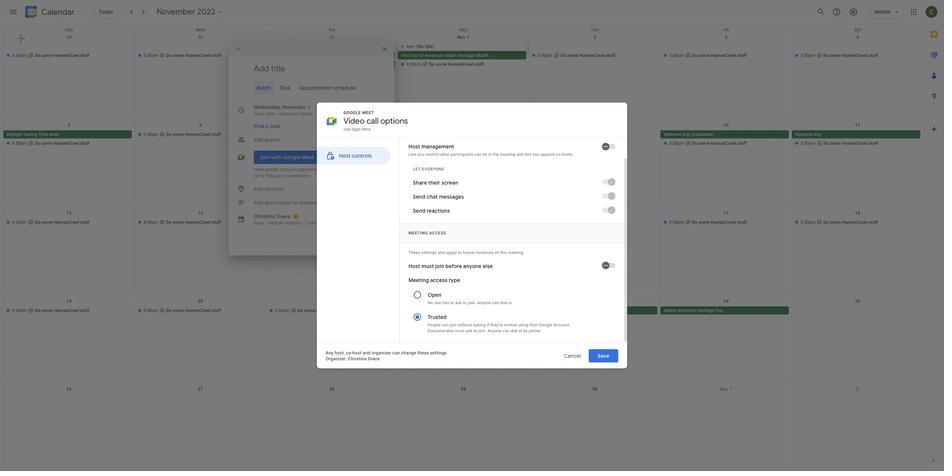 Task type: vqa. For each thing, say whether or not it's contained in the screenshot.
14 within the january grid
no



Task type: describe. For each thing, give the bounding box(es) containing it.
today
[[99, 9, 113, 15]]

calendar heading
[[40, 7, 75, 17]]

13
[[198, 211, 203, 216]]

veterans day button
[[792, 131, 921, 139]]

cell containing veterans day (substitute)
[[661, 131, 792, 148]]

fri
[[724, 28, 730, 33]]

6
[[199, 123, 202, 128]]

election
[[270, 132, 286, 137]]

1 vertical spatial 29
[[461, 387, 466, 392]]

to
[[260, 173, 264, 179]]

ends
[[49, 132, 59, 137]]

19
[[66, 299, 72, 304]]

4pm (no title)
[[406, 44, 434, 49]]

saving
[[24, 132, 37, 137]]

daylight saving time ends
[[7, 132, 59, 137]]

do some humancrawl stuff button
[[266, 51, 395, 60]]

25
[[856, 299, 861, 304]]

cell containing 4pm
[[398, 43, 529, 69]]

find
[[254, 123, 264, 130]]

row containing 19
[[3, 296, 924, 384]]

native american heritage day button
[[661, 307, 790, 315]]

(substitute)
[[692, 132, 715, 137]]

row containing 26
[[3, 384, 924, 472]]

31
[[329, 35, 335, 40]]

sun
[[65, 28, 73, 33]]

calendar
[[41, 7, 75, 17]]

appointment schedule
[[300, 85, 356, 91]]

up
[[254, 173, 259, 179]]

Add title text field
[[254, 63, 388, 74]]

november
[[157, 7, 195, 17]]

wed
[[459, 28, 468, 33]]

daylight saving time ends button
[[3, 131, 132, 139]]

day for veterans day
[[814, 132, 822, 137]]

grid containing 29
[[3, 24, 924, 472]]

first day of american indian heritage month
[[401, 53, 489, 58]]

meet.google.com/ciw-
[[254, 167, 298, 172]]

join
[[260, 154, 270, 161]]

24
[[724, 299, 729, 304]]

event button
[[254, 81, 274, 95]]

cell containing election day
[[266, 131, 398, 148]]

0 vertical spatial 29
[[66, 35, 72, 40]]

day for election day
[[287, 132, 294, 137]]

3:30pm button
[[398, 307, 527, 315]]

row containing 5
[[3, 119, 924, 207]]

guest
[[274, 173, 285, 179]]

27
[[198, 387, 203, 392]]

tue
[[328, 28, 336, 33]]

join with google meet link
[[254, 151, 320, 164]]

tab list containing event
[[235, 81, 388, 95]]

veterans for veterans day
[[796, 132, 813, 137]]

appointment schedule button
[[297, 81, 359, 95]]

2023
[[197, 7, 215, 17]]

heritage inside button
[[698, 308, 715, 313]]

thu
[[591, 28, 599, 33]]

sat
[[855, 28, 862, 33]]

month
[[476, 53, 489, 58]]

row containing sun
[[3, 24, 924, 33]]

veterans day (substitute)
[[664, 132, 715, 137]]

event
[[257, 85, 271, 91]]

26
[[66, 387, 72, 392]]

find a time button
[[251, 120, 284, 133]]

100
[[265, 173, 273, 179]]

iygn-
[[298, 167, 308, 172]]

american inside 'button'
[[425, 53, 444, 58]]

cell containing daylight saving time ends
[[3, 131, 135, 148]]

3
[[725, 35, 728, 40]]

28
[[329, 387, 335, 392]]

4pm
[[406, 44, 415, 49]]

appointment
[[300, 85, 332, 91]]

1 horizontal spatial 30
[[593, 387, 598, 392]]

1 horizontal spatial tab list
[[924, 24, 945, 451]]

of
[[420, 53, 424, 58]]

7
[[331, 123, 333, 128]]

12
[[66, 211, 72, 216]]

1 for nov 1
[[467, 35, 470, 40]]

indian
[[445, 53, 457, 58]]

task
[[280, 85, 291, 91]]



Task type: locate. For each thing, give the bounding box(es) containing it.
0 horizontal spatial tab list
[[235, 81, 388, 95]]

day inside 'button'
[[411, 53, 419, 58]]

1 veterans from the left
[[664, 132, 682, 137]]

4
[[857, 35, 860, 40]]

halloween button
[[266, 60, 395, 68]]

0 vertical spatial 1
[[467, 35, 470, 40]]

veterans inside button
[[664, 132, 682, 137]]

20
[[198, 299, 203, 304]]

some inside button
[[283, 53, 294, 58]]

1 horizontal spatial 29
[[461, 387, 466, 392]]

row containing 29
[[3, 31, 924, 119]]

heritage right 'indian'
[[458, 53, 475, 58]]

0 horizontal spatial american
[[425, 53, 444, 58]]

hmo
[[308, 167, 316, 172]]

2 row from the top
[[3, 31, 924, 119]]

veterans inside button
[[796, 132, 813, 137]]

first
[[401, 53, 410, 58]]

0 horizontal spatial heritage
[[458, 53, 475, 58]]

veterans day
[[796, 132, 822, 137]]

do inside button
[[276, 53, 282, 58]]

a
[[266, 123, 269, 130]]

today button
[[94, 5, 118, 18]]

heritage
[[458, 53, 475, 58], [698, 308, 715, 313]]

29
[[66, 35, 72, 40], [461, 387, 466, 392]]

time
[[270, 123, 281, 130]]

nov
[[458, 35, 466, 40]]

election day button
[[266, 131, 395, 139]]

find a time
[[254, 123, 281, 130]]

0 vertical spatial american
[[425, 53, 444, 58]]

american right native
[[678, 308, 697, 313]]

meet
[[302, 154, 314, 161]]

1 vertical spatial heritage
[[698, 308, 715, 313]]

connections
[[286, 173, 310, 179]]

22
[[461, 299, 466, 304]]

11
[[856, 123, 861, 128]]

1 vertical spatial 2
[[857, 387, 860, 392]]

american down title)
[[425, 53, 444, 58]]

google
[[283, 154, 301, 161]]

humancrawl inside button
[[295, 53, 321, 58]]

day
[[411, 53, 419, 58], [287, 132, 294, 137], [683, 132, 690, 137], [814, 132, 822, 137], [716, 308, 724, 313]]

cell down 25
[[792, 307, 924, 315]]

task button
[[277, 81, 294, 95]]

1 vertical spatial 1
[[730, 387, 733, 392]]

0 horizontal spatial 29
[[66, 35, 72, 40]]

cell
[[266, 43, 398, 69], [398, 43, 529, 69], [3, 131, 135, 148], [266, 131, 398, 148], [661, 131, 792, 148], [792, 131, 924, 148], [792, 307, 924, 315]]

0 horizontal spatial 30
[[198, 35, 203, 40]]

grid
[[3, 24, 924, 472]]

humancrawl
[[54, 53, 79, 58], [185, 53, 211, 58], [295, 53, 321, 58], [580, 53, 605, 58], [711, 53, 737, 58], [843, 53, 868, 58], [448, 62, 474, 67], [185, 132, 211, 137], [54, 141, 79, 146], [317, 141, 342, 146], [711, 141, 737, 146], [843, 141, 868, 146], [54, 220, 79, 225], [185, 220, 211, 225], [317, 220, 342, 225], [448, 220, 474, 225], [580, 220, 605, 225], [711, 220, 737, 225], [843, 220, 868, 225], [54, 308, 79, 313], [185, 308, 211, 313], [317, 308, 342, 313]]

some
[[41, 53, 52, 58], [173, 53, 184, 58], [283, 53, 294, 58], [567, 53, 579, 58], [699, 53, 710, 58], [830, 53, 842, 58], [436, 62, 447, 67], [173, 132, 184, 137], [41, 141, 52, 146], [304, 141, 315, 146], [699, 141, 710, 146], [830, 141, 842, 146], [41, 220, 52, 225], [173, 220, 184, 225], [304, 220, 315, 225], [436, 220, 447, 225], [567, 220, 579, 225], [699, 220, 710, 225], [830, 220, 842, 225], [41, 308, 52, 313], [173, 308, 184, 313], [304, 308, 315, 313]]

cell down 7
[[266, 131, 398, 148]]

do some humancrawl stuff inside do some humancrawl stuff button
[[276, 53, 331, 58]]

3:30pm
[[12, 53, 27, 58], [143, 53, 158, 58], [538, 53, 553, 58], [669, 53, 684, 58], [801, 53, 816, 58], [406, 62, 421, 67], [143, 132, 158, 137], [12, 141, 27, 146], [275, 141, 290, 146], [669, 141, 684, 146], [801, 141, 816, 146], [12, 220, 27, 225], [143, 220, 158, 225], [275, 220, 290, 225], [406, 220, 421, 225], [538, 220, 553, 225], [669, 220, 684, 225], [801, 220, 816, 225], [12, 308, 27, 313], [143, 308, 158, 313], [275, 308, 290, 313], [406, 308, 421, 313]]

0 horizontal spatial 1
[[467, 35, 470, 40]]

cell containing veterans day
[[792, 131, 924, 148]]

(no
[[417, 44, 424, 49]]

cell containing do some humancrawl stuff
[[266, 43, 398, 69]]

1 vertical spatial american
[[678, 308, 697, 313]]

1 vertical spatial 30
[[593, 387, 598, 392]]

daylight
[[7, 132, 23, 137]]

1 horizontal spatial veterans
[[796, 132, 813, 137]]

17
[[724, 211, 729, 216]]

cell down 11
[[792, 131, 924, 148]]

1 right dec at the right
[[730, 387, 733, 392]]

veterans day (substitute) button
[[661, 131, 790, 139]]

3:30pm inside button
[[406, 308, 421, 313]]

election day
[[270, 132, 294, 137]]

5
[[68, 123, 70, 128]]

native american heritage day
[[664, 308, 724, 313]]

1 horizontal spatial 2
[[857, 387, 860, 392]]

0 vertical spatial heritage
[[458, 53, 475, 58]]

dec
[[721, 387, 729, 392]]

1 right nov
[[467, 35, 470, 40]]

0 horizontal spatial 2
[[594, 35, 596, 40]]

6 row from the top
[[3, 384, 924, 472]]

5 row from the top
[[3, 296, 924, 384]]

november 2023 button
[[154, 7, 227, 17]]

3 row from the top
[[3, 119, 924, 207]]

0 horizontal spatial veterans
[[664, 132, 682, 137]]

dec 1
[[721, 387, 733, 392]]

stuff inside do some humancrawl stuff button
[[322, 53, 331, 58]]

calendar element
[[24, 4, 75, 21]]

row
[[3, 24, 924, 33], [3, 31, 924, 119], [3, 119, 924, 207], [3, 207, 924, 296], [3, 296, 924, 384], [3, 384, 924, 472]]

do
[[35, 53, 40, 58], [166, 53, 172, 58], [276, 53, 282, 58], [561, 53, 566, 58], [692, 53, 698, 58], [824, 53, 829, 58], [429, 62, 435, 67], [166, 132, 172, 137], [35, 141, 40, 146], [298, 141, 303, 146], [692, 141, 698, 146], [824, 141, 829, 146], [35, 220, 40, 225], [166, 220, 172, 225], [298, 220, 303, 225], [429, 220, 435, 225], [561, 220, 566, 225], [692, 220, 698, 225], [824, 220, 829, 225], [35, 308, 40, 313], [166, 308, 172, 313], [298, 308, 303, 313]]

american
[[425, 53, 444, 58], [678, 308, 697, 313]]

cell down nov 1
[[398, 43, 529, 69]]

stuff
[[80, 53, 90, 58], [212, 53, 221, 58], [322, 53, 331, 58], [606, 53, 616, 58], [738, 53, 747, 58], [869, 53, 879, 58], [475, 62, 484, 67], [212, 132, 221, 137], [80, 141, 90, 146], [343, 141, 353, 146], [738, 141, 747, 146], [869, 141, 879, 146], [80, 220, 90, 225], [212, 220, 221, 225], [343, 220, 353, 225], [475, 220, 484, 225], [606, 220, 616, 225], [738, 220, 747, 225], [869, 220, 879, 225], [80, 308, 90, 313], [212, 308, 221, 313], [343, 308, 353, 313]]

18
[[856, 211, 861, 216]]

0 vertical spatial 2
[[594, 35, 596, 40]]

nov 1
[[458, 35, 470, 40]]

2
[[594, 35, 596, 40], [857, 387, 860, 392]]

4 row from the top
[[3, 207, 924, 296]]

support image
[[833, 7, 842, 16]]

1 horizontal spatial american
[[678, 308, 697, 313]]

tab list
[[924, 24, 945, 451], [235, 81, 388, 95]]

schedule
[[334, 85, 356, 91]]

do some humancrawl stuff
[[35, 53, 90, 58], [166, 53, 221, 58], [276, 53, 331, 58], [561, 53, 616, 58], [692, 53, 747, 58], [824, 53, 879, 58], [429, 62, 484, 67], [166, 132, 221, 137], [35, 141, 90, 146], [298, 141, 353, 146], [692, 141, 747, 146], [824, 141, 879, 146], [35, 220, 90, 225], [166, 220, 221, 225], [298, 220, 353, 225], [429, 220, 484, 225], [561, 220, 616, 225], [692, 220, 747, 225], [824, 220, 879, 225], [35, 308, 90, 313], [166, 308, 221, 313], [298, 308, 353, 313]]

november 2023
[[157, 7, 215, 17]]

veterans for veterans day (substitute)
[[664, 132, 682, 137]]

first day of american indian heritage month button
[[398, 51, 527, 60]]

heritage right native
[[698, 308, 715, 313]]

join with google meet
[[260, 154, 314, 161]]

with
[[271, 154, 282, 161]]

day inside button
[[683, 132, 690, 137]]

10
[[724, 123, 729, 128]]

time
[[38, 132, 48, 137]]

1
[[467, 35, 470, 40], [730, 387, 733, 392]]

native
[[664, 308, 677, 313]]

day for first day of american indian heritage month
[[411, 53, 419, 58]]

1 for dec 1
[[730, 387, 733, 392]]

cell down 10
[[661, 131, 792, 148]]

1 horizontal spatial 1
[[730, 387, 733, 392]]

american inside button
[[678, 308, 697, 313]]

halloween
[[270, 62, 291, 67]]

cell down 31
[[266, 43, 398, 69]]

row containing 12
[[3, 207, 924, 296]]

mon
[[196, 28, 205, 33]]

1 row from the top
[[3, 24, 924, 33]]

heritage inside 'button'
[[458, 53, 475, 58]]

cell down 5 at the top of page
[[3, 131, 135, 148]]

meet.google.com/ciw-iygn-hmo up to 100 guest connections
[[254, 167, 316, 179]]

day for veterans day (substitute)
[[683, 132, 690, 137]]

2 veterans from the left
[[796, 132, 813, 137]]

veterans
[[664, 132, 682, 137], [796, 132, 813, 137]]

1 horizontal spatial heritage
[[698, 308, 715, 313]]

0 vertical spatial 30
[[198, 35, 203, 40]]

title)
[[425, 44, 434, 49]]



